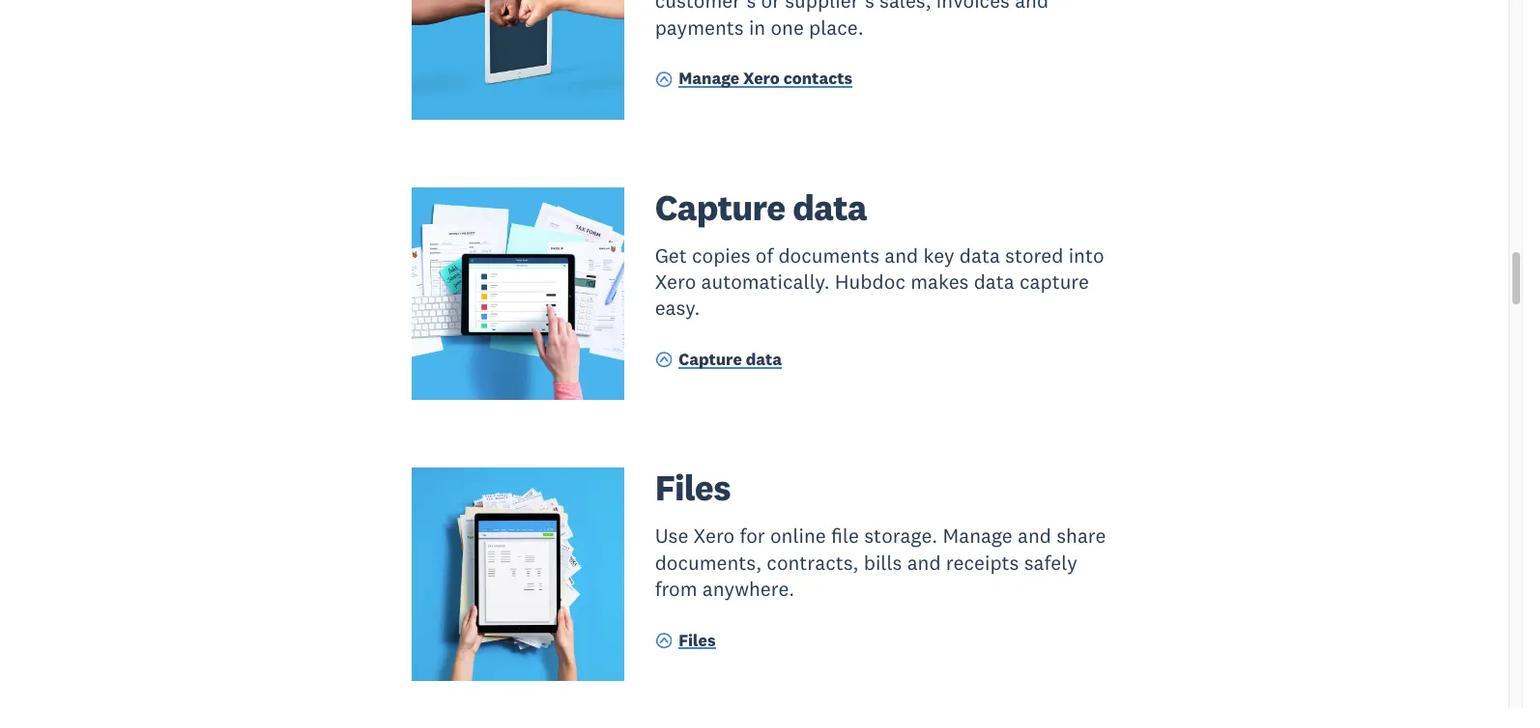 Task type: describe. For each thing, give the bounding box(es) containing it.
get
[[655, 242, 687, 268]]

automatically.
[[701, 269, 830, 295]]

share
[[1057, 523, 1107, 549]]

copies
[[692, 242, 751, 268]]

capture inside button
[[679, 349, 742, 370]]

capture data button
[[655, 349, 782, 375]]

data down "stored"
[[974, 269, 1015, 295]]

for
[[740, 523, 766, 549]]

capture
[[1020, 269, 1090, 295]]

and inside get copies of documents and key data stored into xero automatically. hubdoc makes data capture easy.
[[885, 242, 919, 268]]

xero inside get copies of documents and key data stored into xero automatically. hubdoc makes data capture easy.
[[655, 269, 696, 295]]

into
[[1069, 242, 1105, 268]]

data right key
[[960, 242, 1001, 268]]

data up documents
[[793, 184, 867, 230]]

0 vertical spatial capture data
[[655, 184, 867, 230]]

files button
[[655, 630, 716, 656]]

data inside button
[[746, 349, 782, 370]]

hubdoc
[[835, 269, 906, 295]]

receipts
[[946, 550, 1020, 576]]

manage xero contacts
[[679, 68, 853, 89]]

and down storage.
[[908, 550, 941, 576]]



Task type: vqa. For each thing, say whether or not it's contained in the screenshot.
Join
no



Task type: locate. For each thing, give the bounding box(es) containing it.
manage xero contacts button
[[655, 68, 853, 94]]

xero for use
[[694, 523, 735, 549]]

0 vertical spatial files
[[655, 465, 731, 511]]

get copies of documents and key data stored into xero automatically. hubdoc makes data capture easy.
[[655, 242, 1105, 321]]

makes
[[911, 269, 969, 295]]

0 vertical spatial capture
[[655, 184, 786, 230]]

1 vertical spatial files
[[679, 630, 716, 651]]

stored
[[1006, 242, 1064, 268]]

use
[[655, 523, 689, 549]]

contacts
[[784, 68, 853, 89]]

and
[[885, 242, 919, 268], [1018, 523, 1052, 549], [908, 550, 941, 576]]

anywhere.
[[703, 576, 795, 602]]

file
[[832, 523, 860, 549]]

key
[[924, 242, 955, 268]]

0 vertical spatial xero
[[744, 68, 780, 89]]

safely
[[1025, 550, 1078, 576]]

files up use
[[655, 465, 731, 511]]

manage inside button
[[679, 68, 740, 89]]

easy.
[[655, 295, 700, 321]]

data down automatically.
[[746, 349, 782, 370]]

xero for manage
[[744, 68, 780, 89]]

0 horizontal spatial manage
[[679, 68, 740, 89]]

use xero for online file storage. manage and share documents, contracts, bills and receipts safely from anywhere.
[[655, 523, 1107, 602]]

1 vertical spatial capture data
[[679, 349, 782, 370]]

2 vertical spatial xero
[[694, 523, 735, 549]]

files down from
[[679, 630, 716, 651]]

capture data down easy.
[[679, 349, 782, 370]]

from
[[655, 576, 698, 602]]

bills
[[864, 550, 903, 576]]

capture data
[[655, 184, 867, 230], [679, 349, 782, 370]]

xero inside use xero for online file storage. manage and share documents, contracts, bills and receipts safely from anywhere.
[[694, 523, 735, 549]]

contracts,
[[767, 550, 859, 576]]

xero inside button
[[744, 68, 780, 89]]

xero up documents,
[[694, 523, 735, 549]]

manage inside use xero for online file storage. manage and share documents, contracts, bills and receipts safely from anywhere.
[[943, 523, 1013, 549]]

capture data up of
[[655, 184, 867, 230]]

online
[[771, 523, 826, 549]]

xero left contacts
[[744, 68, 780, 89]]

1 vertical spatial capture
[[679, 349, 742, 370]]

documents,
[[655, 550, 762, 576]]

data
[[793, 184, 867, 230], [960, 242, 1001, 268], [974, 269, 1015, 295], [746, 349, 782, 370]]

files
[[655, 465, 731, 511], [679, 630, 716, 651]]

capture down easy.
[[679, 349, 742, 370]]

storage.
[[865, 523, 938, 549]]

1 vertical spatial xero
[[655, 269, 696, 295]]

documents
[[779, 242, 880, 268]]

1 vertical spatial manage
[[943, 523, 1013, 549]]

0 vertical spatial manage
[[679, 68, 740, 89]]

xero up easy.
[[655, 269, 696, 295]]

xero
[[744, 68, 780, 89], [655, 269, 696, 295], [694, 523, 735, 549]]

and up safely
[[1018, 523, 1052, 549]]

manage
[[679, 68, 740, 89], [943, 523, 1013, 549]]

1 horizontal spatial manage
[[943, 523, 1013, 549]]

capture up copies
[[655, 184, 786, 230]]

and left key
[[885, 242, 919, 268]]

of
[[756, 242, 774, 268]]

files inside files button
[[679, 630, 716, 651]]

capture data inside button
[[679, 349, 782, 370]]

capture
[[655, 184, 786, 230], [679, 349, 742, 370]]



